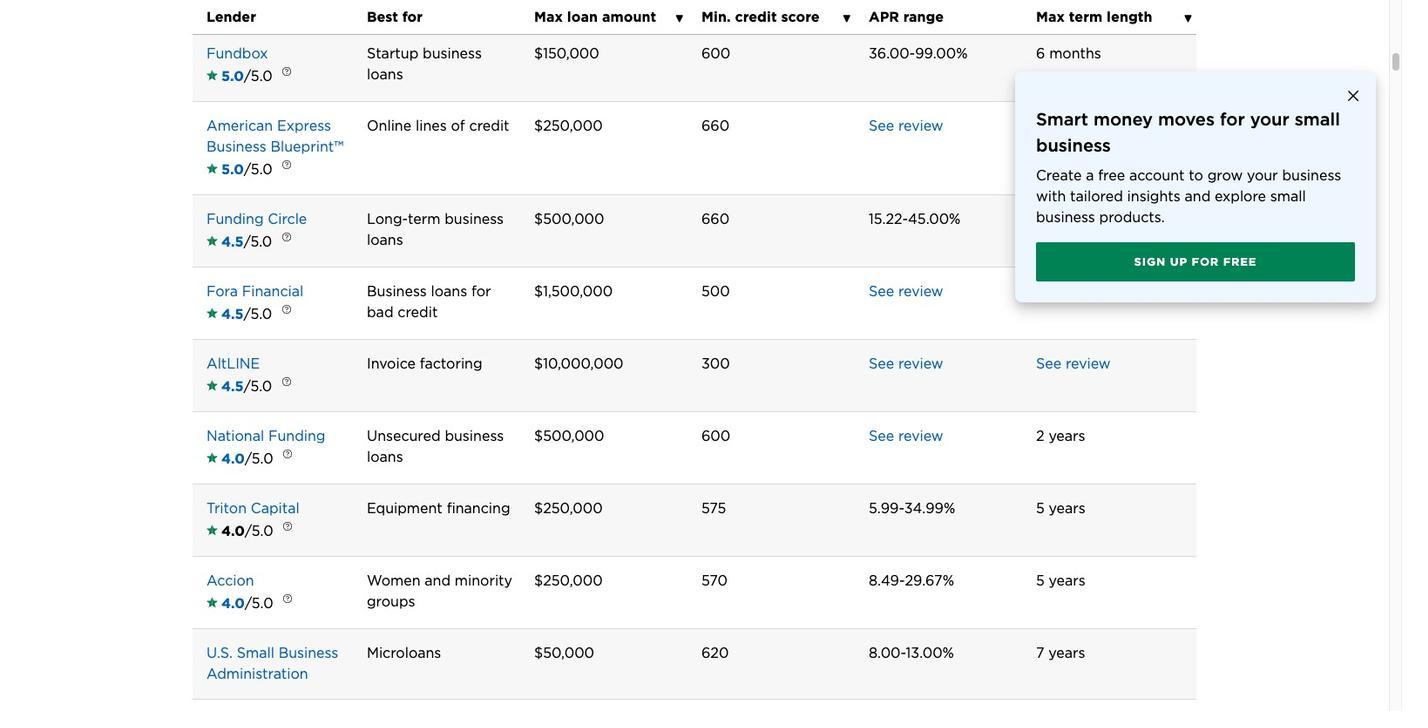 Task type: describe. For each thing, give the bounding box(es) containing it.
with
[[1036, 188, 1066, 205]]

5.0 link for fundbox
[[221, 66, 244, 87]]

groups
[[367, 593, 415, 610]]

min. credit score
[[702, 9, 820, 25]]

3 years from the top
[[1049, 427, 1085, 444]]

national
[[207, 427, 264, 444]]

4.0 for national
[[221, 450, 245, 467]]

3 4.5 /5.0 from the top
[[221, 378, 281, 394]]

invoice
[[367, 355, 416, 372]]

insights
[[1127, 188, 1181, 205]]

0 horizontal spatial for
[[402, 9, 423, 25]]

business inside business loans for bad credit
[[367, 283, 427, 299]]

term for max
[[1069, 9, 1103, 25]]

8.00-13.00%
[[869, 644, 954, 661]]

sign up for free
[[1134, 255, 1257, 268]]

▼ for amount
[[675, 12, 684, 25]]

4.0 /5.0 for national
[[221, 450, 282, 467]]

your inside create a free account to grow your business with tailored insights and explore small business products.
[[1247, 167, 1278, 184]]

review for 500
[[898, 283, 943, 299]]

close image
[[1343, 85, 1362, 106]]

credit inside business loans for bad credit
[[398, 304, 438, 320]]

fundbox
[[207, 45, 268, 61]]

3 4.0 /5.0 from the top
[[221, 595, 282, 611]]

express
[[277, 117, 331, 134]]

startup business loans
[[367, 45, 482, 82]]

business inside unsecured business loans
[[445, 427, 504, 444]]

tooltip image for american express business blueprint™
[[268, 149, 306, 188]]

15.22-45.00%
[[869, 210, 961, 227]]

7 years for 13.00%
[[1036, 644, 1085, 661]]

3 4.0 from the top
[[221, 595, 245, 611]]

15.22-
[[869, 210, 908, 227]]

national funding
[[207, 427, 325, 444]]

review for 300
[[898, 355, 943, 372]]

5.0 /5.0 for fundbox
[[221, 68, 281, 84]]

years for 8.00-13.00%
[[1049, 644, 1085, 661]]

2 for 600
[[1036, 427, 1045, 444]]

575
[[702, 500, 726, 516]]

american
[[207, 117, 273, 134]]

business for u.s. small business administration
[[279, 644, 338, 661]]

max term length
[[1036, 9, 1153, 25]]

triton capital link
[[207, 500, 300, 516]]

loans inside long-term business loans
[[367, 231, 403, 248]]

women
[[367, 572, 420, 589]]

fora
[[207, 283, 238, 299]]

4.0 link for national funding
[[221, 448, 245, 469]]

fundbox link
[[207, 45, 268, 61]]

see review link for 500
[[869, 283, 943, 299]]

u.s. small business administration link
[[207, 644, 338, 682]]

600 for $150,000
[[702, 45, 730, 61]]

34.99%
[[904, 500, 955, 516]]

loan
[[567, 9, 598, 25]]

4.0 link for accion
[[221, 593, 245, 614]]

tooltip image for financial
[[267, 294, 306, 333]]

$50,000
[[534, 644, 594, 661]]

online
[[367, 117, 412, 134]]

max for max term length
[[1036, 9, 1065, 25]]

8.49-
[[869, 572, 905, 589]]

business for american express business blueprint™
[[207, 138, 266, 155]]

sign up for free link
[[1036, 242, 1355, 281]]

8.49-29.67%
[[869, 572, 954, 589]]

5.99-34.99%
[[869, 500, 955, 516]]

unsecured business loans
[[367, 427, 504, 465]]

0 vertical spatial credit
[[735, 9, 777, 25]]

a
[[1086, 167, 1094, 184]]

tailored
[[1070, 188, 1123, 205]]

blueprint™
[[271, 138, 344, 155]]

business loans for bad credit
[[367, 283, 491, 320]]

smart
[[1036, 109, 1088, 130]]

invoice factoring
[[367, 355, 482, 372]]

tooltip image for national funding
[[269, 439, 307, 477]]

/5.0 for funding circle
[[244, 233, 272, 250]]

5.99-
[[869, 500, 904, 516]]

accion link
[[207, 572, 254, 589]]

fora financial link
[[207, 283, 303, 299]]

1
[[1036, 283, 1041, 299]]

max loan amount
[[534, 9, 656, 25]]

free
[[1223, 255, 1257, 268]]

for inside smart money moves for your small business
[[1220, 109, 1245, 130]]

5 years for 34.99%
[[1036, 500, 1086, 516]]

loans inside business loans for bad credit
[[431, 283, 467, 299]]

funding circle
[[207, 210, 307, 227]]

660 for $500,000
[[702, 210, 730, 227]]

accion
[[207, 572, 254, 589]]

see for 660
[[869, 117, 894, 134]]

600 for $500,000
[[702, 427, 730, 444]]

long-term business loans
[[367, 210, 504, 248]]

score
[[781, 9, 820, 25]]

financing
[[447, 500, 510, 516]]

minority
[[455, 572, 512, 589]]

amount
[[602, 9, 656, 25]]

see review link for 300
[[869, 355, 943, 372]]

for
[[1192, 255, 1219, 268]]

36.00-99.00%
[[869, 45, 968, 61]]

unsecured
[[367, 427, 441, 444]]

max for max loan amount
[[534, 9, 563, 25]]

microloans
[[367, 644, 441, 661]]

capital
[[251, 500, 300, 516]]

and inside create a free account to grow your business with tailored insights and explore small business products.
[[1185, 188, 1211, 205]]

moves
[[1158, 109, 1215, 130]]

circle
[[268, 210, 307, 227]]

apr
[[869, 9, 899, 25]]

american express business blueprint™
[[207, 117, 344, 155]]

1 year and 3 months
[[1036, 283, 1174, 299]]

for inside business loans for bad credit
[[471, 283, 491, 299]]

to
[[1189, 167, 1203, 184]]

grow
[[1208, 167, 1243, 184]]

fora financial
[[207, 283, 303, 299]]

$500,000 for unsecured business loans
[[534, 427, 604, 444]]

5 for 29.67%
[[1036, 572, 1045, 589]]

u.s.
[[207, 644, 233, 661]]

see for 500
[[869, 283, 894, 299]]

money
[[1094, 109, 1153, 130]]

long-
[[367, 210, 408, 227]]

570
[[702, 572, 728, 589]]

500
[[702, 283, 730, 299]]

funding circle link
[[207, 210, 307, 227]]

years for 15.22-45.00%
[[1049, 210, 1085, 227]]



Task type: vqa. For each thing, say whether or not it's contained in the screenshot.
7
yes



Task type: locate. For each thing, give the bounding box(es) containing it.
1 vertical spatial business
[[367, 283, 427, 299]]

4.0 down national
[[221, 450, 245, 467]]

years for 8.49-29.67%
[[1049, 572, 1086, 589]]

see review link
[[869, 117, 943, 134], [869, 283, 943, 299], [869, 355, 943, 372], [1036, 355, 1111, 372], [869, 427, 943, 444]]

business right the unsecured
[[445, 427, 504, 444]]

1 vertical spatial tooltip image
[[267, 294, 306, 333]]

5 years
[[1036, 500, 1086, 516], [1036, 572, 1086, 589]]

0 horizontal spatial business
[[207, 138, 266, 155]]

term for long-
[[408, 210, 440, 227]]

explore
[[1215, 188, 1266, 205]]

1 max from the left
[[534, 9, 563, 25]]

tooltip image for triton capital
[[269, 511, 307, 549]]

2 7 from the top
[[1036, 644, 1044, 661]]

1 horizontal spatial credit
[[469, 117, 509, 134]]

funding right national
[[268, 427, 325, 444]]

4.5 /5.0
[[221, 233, 281, 250], [221, 305, 281, 322], [221, 378, 281, 394]]

see review link for 660
[[869, 117, 943, 134]]

business right small
[[279, 644, 338, 661]]

1 ▼ from the left
[[675, 12, 684, 25]]

for
[[402, 9, 423, 25], [1220, 109, 1245, 130], [471, 283, 491, 299]]

1 vertical spatial 660
[[702, 210, 730, 227]]

1 2 from the top
[[1036, 117, 1045, 134]]

and right women
[[425, 572, 451, 589]]

1 5 years from the top
[[1036, 500, 1086, 516]]

tooltip image right fora
[[267, 294, 306, 333]]

american express business blueprint™ link
[[207, 117, 344, 155]]

0 vertical spatial 7 years
[[1036, 210, 1085, 227]]

1 2 years from the top
[[1036, 117, 1085, 134]]

2 5.0 /5.0 from the top
[[221, 161, 281, 177]]

1 horizontal spatial term
[[1069, 9, 1103, 25]]

review for 660
[[898, 117, 943, 134]]

length
[[1107, 9, 1153, 25]]

0 horizontal spatial months
[[1049, 45, 1101, 61]]

$250,000 for women and minority groups
[[534, 572, 603, 589]]

1 5 from the top
[[1036, 500, 1045, 516]]

1 horizontal spatial ▼
[[842, 12, 851, 25]]

1 vertical spatial 600
[[702, 427, 730, 444]]

1 vertical spatial term
[[408, 210, 440, 227]]

1 vertical spatial 5.0
[[221, 161, 244, 177]]

1 vertical spatial 7
[[1036, 644, 1044, 661]]

small inside create a free account to grow your business with tailored insights and explore small business products.
[[1270, 188, 1306, 205]]

tooltip image up small
[[269, 583, 307, 622]]

6 years from the top
[[1049, 644, 1085, 661]]

5.0 link down fundbox
[[221, 66, 244, 87]]

5.0 /5.0
[[221, 68, 281, 84], [221, 161, 281, 177]]

altline
[[207, 355, 260, 372]]

2 vertical spatial 4.0
[[221, 595, 245, 611]]

1 7 years from the top
[[1036, 210, 1085, 227]]

2 4.0 /5.0 from the top
[[221, 522, 282, 539]]

0 vertical spatial and
[[1185, 188, 1211, 205]]

tooltip image down express
[[268, 149, 306, 188]]

business up the bad
[[367, 283, 427, 299]]

4.0 link down accion link
[[221, 593, 245, 614]]

4.5 for fora
[[221, 305, 244, 322]]

1 horizontal spatial months
[[1122, 283, 1174, 299]]

$250,000 for equipment financing
[[534, 500, 603, 516]]

tooltip image for fundbox
[[268, 56, 306, 95]]

2 5 from the top
[[1036, 572, 1045, 589]]

months right 6
[[1049, 45, 1101, 61]]

0 vertical spatial 2
[[1036, 117, 1045, 134]]

2 4.5 /5.0 from the top
[[221, 305, 281, 322]]

1 vertical spatial 2
[[1036, 427, 1045, 444]]

5.0 down fundbox
[[221, 68, 244, 84]]

▼ left min.
[[675, 12, 684, 25]]

tooltip image up "financial"
[[267, 222, 306, 260]]

create a free account to grow your business with tailored insights and explore small business products.
[[1036, 167, 1341, 226]]

4.0 /5.0 down accion link
[[221, 595, 282, 611]]

1 7 from the top
[[1036, 210, 1044, 227]]

2 2 years from the top
[[1036, 427, 1085, 444]]

/5.0 for national funding
[[245, 450, 273, 467]]

2 600 from the top
[[702, 427, 730, 444]]

4.5
[[221, 233, 244, 250], [221, 305, 244, 322], [221, 378, 244, 394]]

5 for 34.99%
[[1036, 500, 1045, 516]]

1 vertical spatial 4.5 link
[[221, 304, 244, 325]]

2 4.5 from the top
[[221, 305, 244, 322]]

600 down '300'
[[702, 427, 730, 444]]

6 months
[[1036, 45, 1101, 61]]

3 ▼ from the left
[[1184, 12, 1193, 25]]

altline link
[[207, 355, 260, 372]]

1 vertical spatial 4.0 link
[[221, 593, 245, 614]]

tooltip image for circle
[[267, 222, 306, 260]]

see for 600
[[869, 427, 894, 444]]

2 years from the top
[[1049, 210, 1085, 227]]

5.0 for american express business blueprint™
[[221, 161, 244, 177]]

2 vertical spatial business
[[279, 644, 338, 661]]

loans inside unsecured business loans
[[367, 448, 403, 465]]

tooltip image
[[268, 56, 306, 95], [268, 149, 306, 188], [267, 366, 306, 405], [269, 439, 307, 477], [269, 511, 307, 549]]

triton
[[207, 500, 247, 516]]

$1,500,000
[[534, 283, 613, 299]]

credit right min.
[[735, 9, 777, 25]]

1 5.0 link from the top
[[221, 66, 244, 87]]

2 years
[[1036, 117, 1085, 134], [1036, 427, 1085, 444]]

/5.0
[[244, 68, 272, 84], [244, 161, 272, 177], [244, 233, 272, 250], [244, 305, 272, 322], [244, 378, 272, 394], [245, 450, 273, 467], [245, 522, 273, 539], [245, 595, 273, 611]]

2 vertical spatial credit
[[398, 304, 438, 320]]

/5.0 down funding circle
[[244, 233, 272, 250]]

1 vertical spatial $250,000
[[534, 500, 603, 516]]

/5.0 down national funding link
[[245, 450, 273, 467]]

4.5 /5.0 for fora
[[221, 305, 281, 322]]

3 $250,000 from the top
[[534, 572, 603, 589]]

5 years for 29.67%
[[1036, 572, 1086, 589]]

business down the smart
[[1036, 135, 1111, 156]]

lines
[[416, 117, 447, 134]]

credit right of on the left of page
[[469, 117, 509, 134]]

1 5.0 from the top
[[221, 68, 244, 84]]

0 horizontal spatial term
[[408, 210, 440, 227]]

$150,000
[[534, 45, 599, 61]]

your inside smart money moves for your small business
[[1250, 109, 1290, 130]]

4.5 /5.0 for funding
[[221, 233, 281, 250]]

1 vertical spatial 5
[[1036, 572, 1045, 589]]

6
[[1036, 45, 1045, 61]]

lender
[[207, 9, 256, 25]]

business inside "american express business blueprint™"
[[207, 138, 266, 155]]

0 horizontal spatial max
[[534, 9, 563, 25]]

business
[[207, 138, 266, 155], [367, 283, 427, 299], [279, 644, 338, 661]]

see for 300
[[869, 355, 894, 372]]

1 vertical spatial for
[[1220, 109, 1245, 130]]

/5.0 for accion
[[245, 595, 273, 611]]

4.5 link down fora
[[221, 304, 244, 325]]

0 vertical spatial 4.5 /5.0
[[221, 233, 281, 250]]

600 down min.
[[702, 45, 730, 61]]

1 $250,000 from the top
[[534, 117, 603, 134]]

2 660 from the top
[[702, 210, 730, 227]]

for down long-term business loans
[[471, 283, 491, 299]]

u.s. small business administration
[[207, 644, 338, 682]]

▼ for length
[[1184, 12, 1193, 25]]

0 vertical spatial 4.5 link
[[221, 231, 244, 252]]

see review for 600
[[869, 427, 943, 444]]

loans down the unsecured
[[367, 448, 403, 465]]

1 vertical spatial and
[[1079, 283, 1105, 299]]

funding left the circle
[[207, 210, 264, 227]]

0 vertical spatial 600
[[702, 45, 730, 61]]

$500,000 down $10,000,000
[[534, 427, 604, 444]]

business right long-
[[445, 210, 504, 227]]

2 $500,000 from the top
[[534, 427, 604, 444]]

small inside smart money moves for your small business
[[1295, 109, 1340, 130]]

/5.0 down triton capital link
[[245, 522, 273, 539]]

0 vertical spatial for
[[402, 9, 423, 25]]

years for 5.99-34.99%
[[1049, 500, 1086, 516]]

1 vertical spatial your
[[1247, 167, 1278, 184]]

1 horizontal spatial funding
[[268, 427, 325, 444]]

4.5 /5.0 down funding circle
[[221, 233, 281, 250]]

1 vertical spatial 7 years
[[1036, 644, 1085, 661]]

months down sign
[[1122, 283, 1174, 299]]

3 4.5 from the top
[[221, 378, 244, 394]]

2 vertical spatial 4.0 /5.0
[[221, 595, 282, 611]]

0 vertical spatial months
[[1049, 45, 1101, 61]]

2 4.0 link from the top
[[221, 593, 245, 614]]

see review link for 600
[[869, 427, 943, 444]]

tooltip image right triton
[[269, 511, 307, 549]]

4.0 down accion link
[[221, 595, 245, 611]]

7 for 13.00%
[[1036, 644, 1044, 661]]

5 years from the top
[[1049, 572, 1086, 589]]

0 vertical spatial $500,000
[[534, 210, 604, 227]]

0 vertical spatial 5.0 link
[[221, 66, 244, 87]]

2 horizontal spatial and
[[1185, 188, 1211, 205]]

loans down long-
[[367, 231, 403, 248]]

3
[[1109, 283, 1118, 299]]

2 vertical spatial for
[[471, 283, 491, 299]]

2 horizontal spatial for
[[1220, 109, 1245, 130]]

4 years from the top
[[1049, 500, 1086, 516]]

year
[[1045, 283, 1075, 299]]

/5.0 for fundbox
[[244, 68, 272, 84]]

business inside long-term business loans
[[445, 210, 504, 227]]

1 vertical spatial 5.0 link
[[221, 159, 244, 180]]

term inside long-term business loans
[[408, 210, 440, 227]]

▼ right length
[[1184, 12, 1193, 25]]

2
[[1036, 117, 1045, 134], [1036, 427, 1045, 444]]

term
[[1069, 9, 1103, 25], [408, 210, 440, 227]]

1 horizontal spatial business
[[279, 644, 338, 661]]

▼ for score
[[842, 12, 851, 25]]

5.0 /5.0 for american express business blueprint™
[[221, 161, 281, 177]]

administration
[[207, 665, 308, 682]]

business right grow
[[1282, 167, 1341, 184]]

7 for 45.00%
[[1036, 210, 1044, 227]]

4.0 /5.0 down national funding link
[[221, 450, 282, 467]]

0 vertical spatial 7
[[1036, 210, 1044, 227]]

1 horizontal spatial and
[[1079, 283, 1105, 299]]

1 4.5 link from the top
[[221, 231, 244, 252]]

for right moves
[[1220, 109, 1245, 130]]

1 vertical spatial small
[[1270, 188, 1306, 205]]

0 vertical spatial funding
[[207, 210, 264, 227]]

business down with
[[1036, 209, 1095, 226]]

5.0 for fundbox
[[221, 68, 244, 84]]

0 vertical spatial $250,000
[[534, 117, 603, 134]]

products.
[[1099, 209, 1165, 226]]

/5.0 for altline
[[244, 378, 272, 394]]

0 horizontal spatial and
[[425, 572, 451, 589]]

$500,000 up $1,500,000
[[534, 210, 604, 227]]

1 4.0 from the top
[[221, 450, 245, 467]]

see review for 300
[[869, 355, 943, 372]]

1 vertical spatial credit
[[469, 117, 509, 134]]

2 4.0 from the top
[[221, 522, 245, 539]]

max up 6
[[1036, 9, 1065, 25]]

5
[[1036, 500, 1045, 516], [1036, 572, 1045, 589]]

business inside startup business loans
[[423, 45, 482, 61]]

1 vertical spatial 2 years
[[1036, 427, 1085, 444]]

business inside smart money moves for your small business
[[1036, 135, 1111, 156]]

$250,000
[[534, 117, 603, 134], [534, 500, 603, 516], [534, 572, 603, 589]]

2 years for 600
[[1036, 427, 1085, 444]]

0 vertical spatial 4.0
[[221, 450, 245, 467]]

1 4.0 link from the top
[[221, 448, 245, 469]]

1 vertical spatial 4.0 /5.0
[[221, 522, 282, 539]]

of
[[451, 117, 465, 134]]

tooltip image up national funding link
[[267, 366, 306, 405]]

business
[[423, 45, 482, 61], [1036, 135, 1111, 156], [1282, 167, 1341, 184], [1036, 209, 1095, 226], [445, 210, 504, 227], [445, 427, 504, 444]]

$500,000
[[534, 210, 604, 227], [534, 427, 604, 444]]

1 vertical spatial 4.5 /5.0
[[221, 305, 281, 322]]

2 vertical spatial $250,000
[[534, 572, 603, 589]]

1 horizontal spatial max
[[1036, 9, 1065, 25]]

0 vertical spatial 4.0 /5.0
[[221, 450, 282, 467]]

2 vertical spatial 4.5 /5.0
[[221, 378, 281, 394]]

2 for 660
[[1036, 117, 1045, 134]]

/5.0 for fora financial
[[244, 305, 272, 322]]

best for
[[367, 9, 423, 25]]

2 $250,000 from the top
[[534, 500, 603, 516]]

2 5.0 link from the top
[[221, 159, 244, 180]]

/5.0 for triton capital
[[245, 522, 273, 539]]

1 vertical spatial 4.0
[[221, 522, 245, 539]]

2 vertical spatial 4.5
[[221, 378, 244, 394]]

4.0 down triton
[[221, 522, 245, 539]]

4.5 link for funding
[[221, 231, 244, 252]]

3 4.5 link from the top
[[221, 376, 244, 397]]

4.0 /5.0 down triton capital link
[[221, 522, 282, 539]]

loans down long-term business loans
[[431, 283, 467, 299]]

1 vertical spatial 4.5
[[221, 305, 244, 322]]

1 vertical spatial months
[[1122, 283, 1174, 299]]

free
[[1098, 167, 1125, 184]]

5.0 /5.0 down american express business blueprint™ link
[[221, 161, 281, 177]]

range
[[903, 9, 944, 25]]

300
[[702, 355, 730, 372]]

see review for 500
[[869, 283, 943, 299]]

loans down startup
[[367, 66, 403, 82]]

$250,000 for online lines of credit
[[534, 117, 603, 134]]

/5.0 down fora financial link at the top left of page
[[244, 305, 272, 322]]

review for 600
[[898, 427, 943, 444]]

1 4.0 /5.0 from the top
[[221, 450, 282, 467]]

triton capital
[[207, 500, 300, 516]]

8.00-
[[869, 644, 906, 661]]

bad
[[367, 304, 393, 320]]

online lines of credit
[[367, 117, 509, 134]]

business inside the u.s. small business administration
[[279, 644, 338, 661]]

4.5 /5.0 down altline "link"
[[221, 378, 281, 394]]

0 vertical spatial 4.5
[[221, 233, 244, 250]]

4.0 /5.0 for triton
[[221, 522, 282, 539]]

▼ left apr
[[842, 12, 851, 25]]

best
[[367, 9, 398, 25]]

4.0 link
[[221, 448, 245, 469], [221, 593, 245, 614]]

2 ▼ from the left
[[842, 12, 851, 25]]

2 vertical spatial tooltip image
[[269, 583, 307, 622]]

4.5 link down altline "link"
[[221, 376, 244, 397]]

2 max from the left
[[1036, 9, 1065, 25]]

business right startup
[[423, 45, 482, 61]]

5.0
[[221, 68, 244, 84], [221, 161, 244, 177]]

4.5 down altline "link"
[[221, 378, 244, 394]]

5.0 down american
[[221, 161, 244, 177]]

/5.0 down altline "link"
[[244, 378, 272, 394]]

sign
[[1134, 255, 1166, 268]]

0 vertical spatial term
[[1069, 9, 1103, 25]]

factoring
[[420, 355, 482, 372]]

2 5 years from the top
[[1036, 572, 1086, 589]]

credit right the bad
[[398, 304, 438, 320]]

tooltip image up capital
[[269, 439, 307, 477]]

5.0 /5.0 down fundbox
[[221, 68, 281, 84]]

660 for $250,000
[[702, 117, 730, 134]]

/5.0 for american express business blueprint™
[[244, 161, 272, 177]]

1 4.5 /5.0 from the top
[[221, 233, 281, 250]]

620
[[702, 644, 729, 661]]

7 years for 45.00%
[[1036, 210, 1085, 227]]

/5.0 down american express business blueprint™ link
[[244, 161, 272, 177]]

$500,000 for long-term business loans
[[534, 210, 604, 227]]

1 660 from the top
[[702, 117, 730, 134]]

5.0 link for american express business blueprint™
[[221, 159, 244, 180]]

0 vertical spatial business
[[207, 138, 266, 155]]

0 vertical spatial small
[[1295, 109, 1340, 130]]

max left loan
[[534, 9, 563, 25]]

4.5 link for fora
[[221, 304, 244, 325]]

women and minority groups
[[367, 572, 512, 610]]

and down to
[[1185, 188, 1211, 205]]

2 5.0 from the top
[[221, 161, 244, 177]]

/5.0 down fundbox
[[244, 68, 272, 84]]

credit
[[735, 9, 777, 25], [469, 117, 509, 134], [398, 304, 438, 320]]

4.5 link down "funding circle" link
[[221, 231, 244, 252]]

business down american
[[207, 138, 266, 155]]

0 vertical spatial 660
[[702, 117, 730, 134]]

and left 3
[[1079, 283, 1105, 299]]

min.
[[702, 9, 731, 25]]

0 vertical spatial 5.0
[[221, 68, 244, 84]]

1 vertical spatial funding
[[268, 427, 325, 444]]

1 600 from the top
[[702, 45, 730, 61]]

0 vertical spatial 5
[[1036, 500, 1045, 516]]

4.5 for funding
[[221, 233, 244, 250]]

1 vertical spatial $500,000
[[534, 427, 604, 444]]

0 vertical spatial 5.0 /5.0
[[221, 68, 281, 84]]

smart money moves for your small business
[[1036, 109, 1340, 156]]

2 horizontal spatial business
[[367, 283, 427, 299]]

account
[[1129, 167, 1185, 184]]

0 vertical spatial 5 years
[[1036, 500, 1086, 516]]

4.5 down fora
[[221, 305, 244, 322]]

4.0 for triton
[[221, 522, 245, 539]]

2 vertical spatial 4.5 link
[[221, 376, 244, 397]]

equipment
[[367, 500, 443, 516]]

1 $500,000 from the top
[[534, 210, 604, 227]]

1 5.0 /5.0 from the top
[[221, 68, 281, 84]]

term up '6 months'
[[1069, 9, 1103, 25]]

apr range
[[869, 9, 944, 25]]

loans inside startup business loans
[[367, 66, 403, 82]]

term up business loans for bad credit
[[408, 210, 440, 227]]

national funding link
[[207, 427, 325, 444]]

1 vertical spatial 5 years
[[1036, 572, 1086, 589]]

5.0 link down american
[[221, 159, 244, 180]]

1 4.5 from the top
[[221, 233, 244, 250]]

0 vertical spatial tooltip image
[[267, 222, 306, 260]]

0 vertical spatial 4.0 link
[[221, 448, 245, 469]]

see review for 660
[[869, 117, 943, 134]]

/5.0 down accion at left bottom
[[245, 595, 273, 611]]

2 horizontal spatial ▼
[[1184, 12, 1193, 25]]

review
[[898, 117, 943, 134], [898, 283, 943, 299], [898, 355, 943, 372], [1066, 355, 1111, 372], [898, 427, 943, 444]]

0 vertical spatial 2 years
[[1036, 117, 1085, 134]]

2 2 from the top
[[1036, 427, 1045, 444]]

0 horizontal spatial funding
[[207, 210, 264, 227]]

2 vertical spatial and
[[425, 572, 451, 589]]

2 years for 660
[[1036, 117, 1085, 134]]

tooltip image up express
[[268, 56, 306, 95]]

1 vertical spatial 5.0 /5.0
[[221, 161, 281, 177]]

0 vertical spatial your
[[1250, 109, 1290, 130]]

tooltip image
[[267, 222, 306, 260], [267, 294, 306, 333], [269, 583, 307, 622]]

7
[[1036, 210, 1044, 227], [1036, 644, 1044, 661]]

13.00%
[[906, 644, 954, 661]]

4.5 /5.0 down fora financial link at the top left of page
[[221, 305, 281, 322]]

max
[[534, 9, 563, 25], [1036, 9, 1065, 25]]

2 7 years from the top
[[1036, 644, 1085, 661]]

$10,000,000
[[534, 355, 624, 372]]

4.0 link down national
[[221, 448, 245, 469]]

and inside women and minority groups
[[425, 572, 451, 589]]

for right best
[[402, 9, 423, 25]]

4.5 down "funding circle" link
[[221, 233, 244, 250]]

create
[[1036, 167, 1082, 184]]

2 4.5 link from the top
[[221, 304, 244, 325]]

0 horizontal spatial ▼
[[675, 12, 684, 25]]

5.0 link
[[221, 66, 244, 87], [221, 159, 244, 180]]

small
[[237, 644, 274, 661]]

2 horizontal spatial credit
[[735, 9, 777, 25]]

1 horizontal spatial for
[[471, 283, 491, 299]]

0 horizontal spatial credit
[[398, 304, 438, 320]]

1 years from the top
[[1049, 117, 1085, 134]]

tooltip image for altline
[[267, 366, 306, 405]]

4.5 link
[[221, 231, 244, 252], [221, 304, 244, 325], [221, 376, 244, 397]]

7 years
[[1036, 210, 1085, 227], [1036, 644, 1085, 661]]



